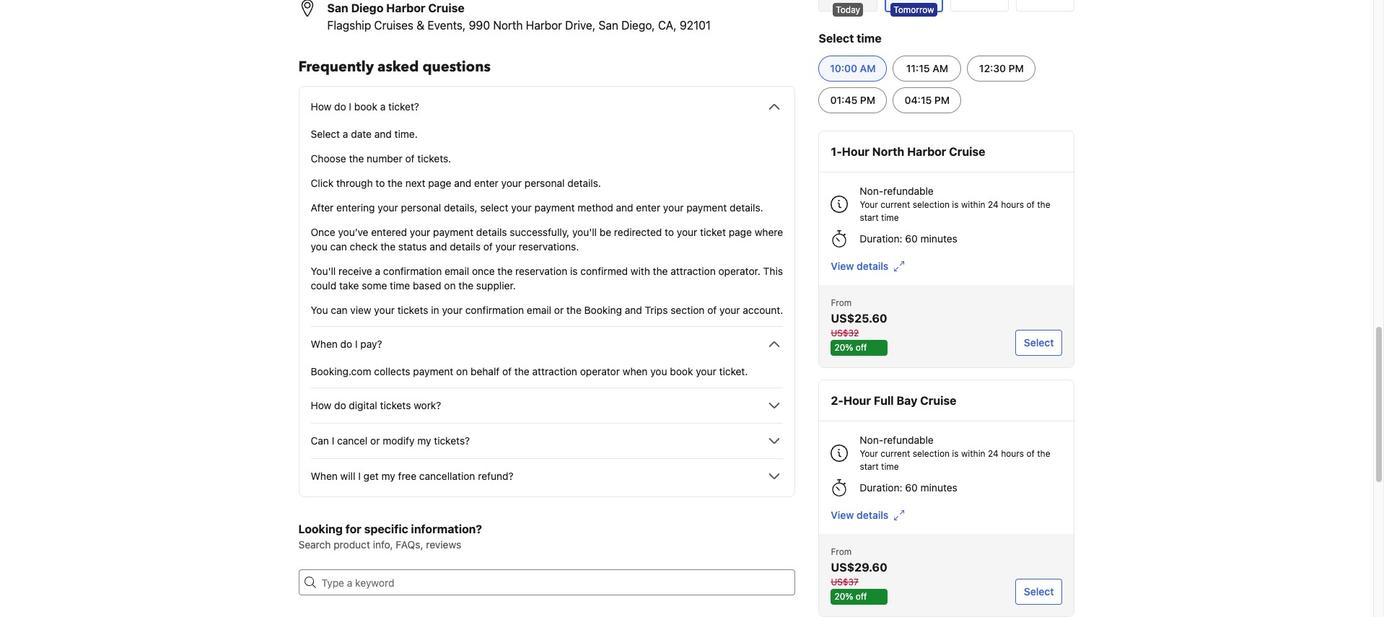 Task type: vqa. For each thing, say whether or not it's contained in the screenshot.
List
no



Task type: describe. For each thing, give the bounding box(es) containing it.
60 for us$25.60
[[906, 233, 918, 245]]

time down 1-hour north harbor cruise
[[882, 212, 899, 223]]

date
[[351, 128, 372, 140]]

view details for us$29.60
[[831, 509, 889, 521]]

hours for 2-hour full bay cruise
[[1002, 448, 1025, 459]]

11:15
[[907, 62, 930, 74]]

when
[[623, 365, 648, 378]]

diego
[[351, 1, 384, 14]]

0 horizontal spatial san
[[327, 1, 349, 14]]

pay?
[[361, 338, 382, 350]]

product
[[334, 539, 370, 551]]

you've
[[338, 226, 369, 238]]

92101
[[680, 19, 711, 32]]

tickets inside how do digital tickets work? dropdown button
[[380, 399, 411, 412]]

when will i get my free cancellation refund? button
[[311, 468, 784, 485]]

attraction inside you'll receive a confirmation email once the reservation is confirmed with the attraction operator. this could take some time based on the supplier.
[[671, 265, 716, 277]]

booking
[[585, 304, 622, 316]]

cruise inside san diego harbor cruise flagship cruises & events,  990 north harbor drive, san diego, ca, 92101
[[428, 1, 465, 14]]

duration: for us$29.60
[[860, 482, 903, 494]]

tickets inside how do i book a ticket? element
[[398, 304, 429, 316]]

i for get
[[358, 470, 361, 482]]

questions
[[423, 57, 491, 77]]

12:30 pm
[[980, 62, 1025, 74]]

check
[[350, 240, 378, 253]]

you'll receive a confirmation email once the reservation is confirmed with the attraction operator. this could take some time based on the supplier.
[[311, 265, 783, 292]]

1 horizontal spatial book
[[670, 365, 694, 378]]

when for when will i get my free cancellation refund?
[[311, 470, 338, 482]]

1 vertical spatial enter
[[636, 201, 661, 214]]

you'll
[[311, 265, 336, 277]]

method
[[578, 201, 614, 214]]

a inside you'll receive a confirmation email once the reservation is confirmed with the attraction operator. this could take some time based on the supplier.
[[375, 265, 381, 277]]

work?
[[414, 399, 441, 412]]

confirmation inside you'll receive a confirmation email once the reservation is confirmed with the attraction operator. this could take some time based on the supplier.
[[383, 265, 442, 277]]

0 horizontal spatial enter
[[474, 177, 499, 189]]

01:45
[[831, 94, 858, 106]]

minutes for harbor
[[921, 233, 958, 245]]

through
[[336, 177, 373, 189]]

could
[[311, 279, 337, 292]]

duration: 60 minutes for us$25.60
[[860, 233, 958, 245]]

1 vertical spatial north
[[873, 145, 905, 158]]

faqs,
[[396, 539, 423, 551]]

60 for us$29.60
[[906, 482, 918, 494]]

select time
[[819, 32, 882, 45]]

page inside once you've entered your payment details successfully, you'll be redirected to your ticket page where you can check the status and details of your reservations.
[[729, 226, 752, 238]]

select button for us$25.60
[[1016, 330, 1063, 356]]

confirmed
[[581, 265, 628, 277]]

section
[[671, 304, 705, 316]]

info,
[[373, 539, 393, 551]]

select a date and time.
[[311, 128, 418, 140]]

how do i book a ticket? element
[[311, 116, 784, 318]]

hours for 1-hour north harbor cruise
[[1002, 199, 1025, 210]]

you
[[311, 304, 328, 316]]

12:30
[[980, 62, 1007, 74]]

refund?
[[478, 470, 514, 482]]

time inside you'll receive a confirmation email once the reservation is confirmed with the attraction operator. this could take some time based on the supplier.
[[390, 279, 410, 292]]

specific
[[364, 523, 408, 536]]

0 vertical spatial to
[[376, 177, 385, 189]]

receive
[[339, 265, 372, 277]]

1 vertical spatial personal
[[401, 201, 441, 214]]

2-
[[831, 394, 844, 407]]

1 vertical spatial san
[[599, 19, 619, 32]]

booking.com
[[311, 365, 372, 378]]

san diego harbor cruise flagship cruises & events,  990 north harbor drive, san diego, ca, 92101
[[327, 1, 711, 32]]

payment inside once you've entered your payment details successfully, you'll be redirected to your ticket page where you can check the status and details of your reservations.
[[433, 226, 474, 238]]

time up 10:00 am
[[857, 32, 882, 45]]

will
[[341, 470, 356, 482]]

you'll
[[573, 226, 597, 238]]

click
[[311, 177, 334, 189]]

after entering your personal details, select your payment method and enter your payment details.
[[311, 201, 764, 214]]

i for book
[[349, 100, 352, 113]]

pm for 01:45 pm
[[861, 94, 876, 106]]

of inside once you've entered your payment details successfully, you'll be redirected to your ticket page where you can check the status and details of your reservations.
[[484, 240, 493, 253]]

looking
[[299, 523, 343, 536]]

0 vertical spatial harbor
[[386, 1, 426, 14]]

&
[[417, 19, 425, 32]]

asked
[[378, 57, 419, 77]]

select inside how do i book a ticket? element
[[311, 128, 340, 140]]

based
[[413, 279, 442, 292]]

book inside 'dropdown button'
[[354, 100, 378, 113]]

my inside dropdown button
[[382, 470, 396, 482]]

can i cancel or modify my tickets? button
[[311, 433, 784, 450]]

1 horizontal spatial harbor
[[526, 19, 563, 32]]

booking.com collects payment on behalf of the attraction operator when you book your ticket.
[[311, 365, 748, 378]]

cancel
[[337, 435, 368, 447]]

you inside once you've entered your payment details successfully, you'll be redirected to your ticket page where you can check the status and details of your reservations.
[[311, 240, 328, 253]]

1-
[[831, 145, 842, 158]]

choose the number of tickets.
[[311, 152, 451, 165]]

hour for 2-
[[844, 394, 872, 407]]

and up details,
[[454, 177, 472, 189]]

in
[[431, 304, 440, 316]]

0 vertical spatial details.
[[568, 177, 601, 189]]

can inside once you've entered your payment details successfully, you'll be redirected to your ticket page where you can check the status and details of your reservations.
[[330, 240, 347, 253]]

from for us$25.60
[[831, 297, 852, 308]]

tickets?
[[434, 435, 470, 447]]

where
[[755, 226, 784, 238]]

tickets.
[[418, 152, 451, 165]]

how for how do digital tickets work?
[[311, 399, 332, 412]]

from us$25.60 us$32 20% off
[[831, 297, 888, 353]]

next
[[406, 177, 426, 189]]

1 vertical spatial details.
[[730, 201, 764, 214]]

to inside once you've entered your payment details successfully, you'll be redirected to your ticket page where you can check the status and details of your reservations.
[[665, 226, 674, 238]]

on inside you'll receive a confirmation email once the reservation is confirmed with the attraction operator. this could take some time based on the supplier.
[[444, 279, 456, 292]]

current for north
[[881, 199, 911, 210]]

non- for full
[[860, 434, 884, 446]]

from us$29.60 us$37 20% off
[[831, 547, 888, 602]]

get
[[364, 470, 379, 482]]

search
[[299, 539, 331, 551]]

after
[[311, 201, 334, 214]]

when do i pay? button
[[311, 336, 784, 353]]

is for 2-hour full bay cruise
[[953, 448, 959, 459]]

view details for us$25.60
[[831, 260, 889, 272]]

entered
[[371, 226, 407, 238]]

non-refundable your current selection is within 24 hours of the start time for 1-hour north harbor cruise
[[860, 185, 1051, 223]]

10:00
[[831, 62, 858, 74]]

0 vertical spatial page
[[428, 177, 452, 189]]

us$37
[[831, 577, 859, 588]]

click through to the next page and enter your personal details.
[[311, 177, 601, 189]]

duration: for us$25.60
[[860, 233, 903, 245]]

diego,
[[622, 19, 655, 32]]

1-hour north harbor cruise
[[831, 145, 986, 158]]

do for book
[[334, 100, 346, 113]]

today button
[[819, 0, 878, 17]]

1 horizontal spatial personal
[[525, 177, 565, 189]]

us$29.60
[[831, 561, 888, 574]]

current for full
[[881, 448, 911, 459]]

is inside you'll receive a confirmation email once the reservation is confirmed with the attraction operator. this could take some time based on the supplier.
[[571, 265, 578, 277]]

details,
[[444, 201, 478, 214]]

10:00 am
[[831, 62, 876, 74]]

status
[[398, 240, 427, 253]]

reservation
[[516, 265, 568, 277]]

cruises
[[374, 19, 414, 32]]

when will i get my free cancellation refund?
[[311, 470, 514, 482]]

once you've entered your payment details successfully, you'll be redirected to your ticket page where you can check the status and details of your reservations.
[[311, 226, 784, 253]]



Task type: locate. For each thing, give the bounding box(es) containing it.
how do i book a ticket?
[[311, 100, 419, 113]]

2 start from the top
[[860, 461, 879, 472]]

account.
[[743, 304, 784, 316]]

0 vertical spatial view details
[[831, 260, 889, 272]]

20% for us$29.60
[[835, 591, 854, 602]]

book up select a date and time.
[[354, 100, 378, 113]]

from
[[831, 297, 852, 308], [831, 547, 852, 557]]

tickets
[[398, 304, 429, 316], [380, 399, 411, 412]]

how
[[311, 100, 332, 113], [311, 399, 332, 412]]

i inside when do i pay? dropdown button
[[355, 338, 358, 350]]

0 vertical spatial book
[[354, 100, 378, 113]]

view details up us$25.60
[[831, 260, 889, 272]]

0 horizontal spatial to
[[376, 177, 385, 189]]

2 view details link from the top
[[831, 508, 905, 523]]

us$32
[[831, 328, 859, 339]]

current down 2-hour full bay cruise
[[881, 448, 911, 459]]

1 vertical spatial within
[[962, 448, 986, 459]]

on left the behalf
[[456, 365, 468, 378]]

start for north
[[860, 212, 879, 223]]

2 refundable from the top
[[884, 434, 934, 446]]

1 vertical spatial current
[[881, 448, 911, 459]]

or
[[554, 304, 564, 316], [371, 435, 380, 447]]

2 20% from the top
[[835, 591, 854, 602]]

view up the us$29.60
[[831, 509, 855, 521]]

book right when
[[670, 365, 694, 378]]

selection for harbor
[[913, 199, 950, 210]]

email left once
[[445, 265, 469, 277]]

today
[[836, 4, 861, 15]]

1 vertical spatial start
[[860, 461, 879, 472]]

view details up the us$29.60
[[831, 509, 889, 521]]

1 vertical spatial page
[[729, 226, 752, 238]]

is for 1-hour north harbor cruise
[[953, 199, 959, 210]]

1 minutes from the top
[[921, 233, 958, 245]]

hour left full
[[844, 394, 872, 407]]

non- for north
[[860, 185, 884, 197]]

view details link for us$25.60
[[831, 259, 905, 274]]

2 view details from the top
[[831, 509, 889, 521]]

supplier.
[[477, 279, 516, 292]]

cancellation
[[419, 470, 475, 482]]

a up some
[[375, 265, 381, 277]]

north
[[493, 19, 523, 32], [873, 145, 905, 158]]

details. up method
[[568, 177, 601, 189]]

0 horizontal spatial harbor
[[386, 1, 426, 14]]

1 how from the top
[[311, 100, 332, 113]]

non-refundable your current selection is within 24 hours of the start time for 2-hour full bay cruise
[[860, 434, 1051, 472]]

am right 11:15
[[933, 62, 949, 74]]

off down us$37
[[856, 591, 868, 602]]

you can view your tickets in your confirmation email or the booking and trips section of your account.
[[311, 304, 784, 316]]

and right the status
[[430, 240, 447, 253]]

details down select
[[477, 226, 507, 238]]

1 horizontal spatial page
[[729, 226, 752, 238]]

1 vertical spatial selection
[[913, 448, 950, 459]]

from inside from us$25.60 us$32 20% off
[[831, 297, 852, 308]]

do up select a date and time.
[[334, 100, 346, 113]]

with
[[631, 265, 651, 277]]

2 current from the top
[[881, 448, 911, 459]]

san up flagship
[[327, 1, 349, 14]]

2 vertical spatial cruise
[[921, 394, 957, 407]]

book
[[354, 100, 378, 113], [670, 365, 694, 378]]

0 horizontal spatial am
[[860, 62, 876, 74]]

2 when from the top
[[311, 470, 338, 482]]

2 how from the top
[[311, 399, 332, 412]]

1 hours from the top
[[1002, 199, 1025, 210]]

cruise for 2-hour full bay cruise
[[921, 394, 957, 407]]

details
[[477, 226, 507, 238], [450, 240, 481, 253], [857, 260, 889, 272], [857, 509, 889, 521]]

view for us$29.60
[[831, 509, 855, 521]]

enter
[[474, 177, 499, 189], [636, 201, 661, 214]]

1 when from the top
[[311, 338, 338, 350]]

off inside from us$29.60 us$37 20% off
[[856, 591, 868, 602]]

am right "10:00"
[[860, 62, 876, 74]]

your
[[860, 199, 879, 210], [860, 448, 879, 459]]

2 duration: from the top
[[860, 482, 903, 494]]

when do i pay?
[[311, 338, 382, 350]]

your for full
[[860, 448, 879, 459]]

do
[[334, 100, 346, 113], [341, 338, 353, 350], [334, 399, 346, 412]]

operator.
[[719, 265, 761, 277]]

personal down next
[[401, 201, 441, 214]]

Type a keyword field
[[316, 570, 796, 596]]

on right based on the left of the page
[[444, 279, 456, 292]]

0 vertical spatial cruise
[[428, 1, 465, 14]]

your down 1-hour north harbor cruise
[[860, 199, 879, 210]]

select button for us$29.60
[[1016, 579, 1063, 605]]

events,
[[428, 19, 466, 32]]

i inside can i cancel or modify my tickets? dropdown button
[[332, 435, 335, 447]]

harbor up cruises
[[386, 1, 426, 14]]

0 vertical spatial from
[[831, 297, 852, 308]]

do left digital
[[334, 399, 346, 412]]

select button
[[1016, 330, 1063, 356], [1016, 579, 1063, 605]]

2 selection from the top
[[913, 448, 950, 459]]

from up us$25.60
[[831, 297, 852, 308]]

2 vertical spatial do
[[334, 399, 346, 412]]

page right next
[[428, 177, 452, 189]]

1 vertical spatial 60
[[906, 482, 918, 494]]

time.
[[395, 128, 418, 140]]

1 horizontal spatial on
[[456, 365, 468, 378]]

payment up successfully,
[[535, 201, 575, 214]]

current
[[881, 199, 911, 210], [881, 448, 911, 459]]

start for full
[[860, 461, 879, 472]]

i
[[349, 100, 352, 113], [355, 338, 358, 350], [332, 435, 335, 447], [358, 470, 361, 482]]

1 current from the top
[[881, 199, 911, 210]]

non-refundable your current selection is within 24 hours of the start time down the bay
[[860, 434, 1051, 472]]

can right you
[[331, 304, 348, 316]]

i left pay?
[[355, 338, 358, 350]]

20% for us$25.60
[[835, 342, 854, 353]]

personal up the after entering your personal details, select your payment method and enter your payment details.
[[525, 177, 565, 189]]

0 vertical spatial you
[[311, 240, 328, 253]]

1 60 from the top
[[906, 233, 918, 245]]

within for 1-hour north harbor cruise
[[962, 199, 986, 210]]

number
[[367, 152, 403, 165]]

cruise for 1-hour north harbor cruise
[[950, 145, 986, 158]]

when inside dropdown button
[[311, 338, 338, 350]]

flagship
[[327, 19, 371, 32]]

1 from from the top
[[831, 297, 852, 308]]

pm right 04:15 on the top right of the page
[[935, 94, 950, 106]]

2 non- from the top
[[860, 434, 884, 446]]

hour for 1-
[[842, 145, 870, 158]]

or down you'll receive a confirmation email once the reservation is confirmed with the attraction operator. this could take some time based on the supplier.
[[554, 304, 564, 316]]

cruise
[[428, 1, 465, 14], [950, 145, 986, 158], [921, 394, 957, 407]]

1 vertical spatial to
[[665, 226, 674, 238]]

1 within from the top
[[962, 199, 986, 210]]

1 view from the top
[[831, 260, 855, 272]]

duration: 60 minutes
[[860, 233, 958, 245], [860, 482, 958, 494]]

from up the us$29.60
[[831, 547, 852, 557]]

1 horizontal spatial details.
[[730, 201, 764, 214]]

0 vertical spatial north
[[493, 19, 523, 32]]

to right "redirected"
[[665, 226, 674, 238]]

the inside once you've entered your payment details successfully, you'll be redirected to your ticket page where you can check the status and details of your reservations.
[[381, 240, 396, 253]]

2 vertical spatial harbor
[[908, 145, 947, 158]]

1 vertical spatial refundable
[[884, 434, 934, 446]]

hour down 01:45 pm
[[842, 145, 870, 158]]

details up us$25.60
[[857, 260, 889, 272]]

confirmation down supplier.
[[466, 304, 524, 316]]

for
[[346, 523, 362, 536]]

pm right 12:30
[[1009, 62, 1025, 74]]

1 vertical spatial my
[[382, 470, 396, 482]]

and up "redirected"
[[616, 201, 634, 214]]

2 from from the top
[[831, 547, 852, 557]]

to down choose the number of tickets.
[[376, 177, 385, 189]]

do inside dropdown button
[[334, 399, 346, 412]]

1 non-refundable your current selection is within 24 hours of the start time from the top
[[860, 185, 1051, 223]]

0 horizontal spatial confirmation
[[383, 265, 442, 277]]

how do digital tickets work?
[[311, 399, 441, 412]]

enter up select
[[474, 177, 499, 189]]

or inside dropdown button
[[371, 435, 380, 447]]

a inside how do i book a ticket? 'dropdown button'
[[380, 100, 386, 113]]

0 vertical spatial current
[[881, 199, 911, 210]]

1 horizontal spatial email
[[527, 304, 552, 316]]

confirmation up based on the left of the page
[[383, 265, 442, 277]]

how down frequently
[[311, 100, 332, 113]]

when inside dropdown button
[[311, 470, 338, 482]]

selection
[[913, 199, 950, 210], [913, 448, 950, 459]]

1 view details from the top
[[831, 260, 889, 272]]

0 vertical spatial selection
[[913, 199, 950, 210]]

when for when do i pay?
[[311, 338, 338, 350]]

tickets left in
[[398, 304, 429, 316]]

24 for 1-hour north harbor cruise
[[989, 199, 999, 210]]

1 your from the top
[[860, 199, 879, 210]]

20% inside from us$29.60 us$37 20% off
[[835, 591, 854, 602]]

1 vertical spatial duration: 60 minutes
[[860, 482, 958, 494]]

payment up work?
[[413, 365, 454, 378]]

attraction down when do i pay? dropdown button
[[533, 365, 578, 378]]

redirected
[[614, 226, 662, 238]]

2 view from the top
[[831, 509, 855, 521]]

view for us$25.60
[[831, 260, 855, 272]]

your for north
[[860, 199, 879, 210]]

0 vertical spatial a
[[380, 100, 386, 113]]

refundable down the bay
[[884, 434, 934, 446]]

when left will
[[311, 470, 338, 482]]

1 vertical spatial attraction
[[533, 365, 578, 378]]

am
[[860, 62, 876, 74], [933, 62, 949, 74]]

duration:
[[860, 233, 903, 245], [860, 482, 903, 494]]

1 vertical spatial is
[[571, 265, 578, 277]]

0 vertical spatial 24
[[989, 199, 999, 210]]

0 vertical spatial your
[[860, 199, 879, 210]]

1 vertical spatial email
[[527, 304, 552, 316]]

1 vertical spatial hours
[[1002, 448, 1025, 459]]

1 selection from the top
[[913, 199, 950, 210]]

1 vertical spatial view details link
[[831, 508, 905, 523]]

selection down 1-hour north harbor cruise
[[913, 199, 950, 210]]

2 vertical spatial is
[[953, 448, 959, 459]]

duration: 60 minutes for us$29.60
[[860, 482, 958, 494]]

full
[[874, 394, 894, 407]]

behalf
[[471, 365, 500, 378]]

0 vertical spatial is
[[953, 199, 959, 210]]

1 horizontal spatial am
[[933, 62, 949, 74]]

time down 2-hour full bay cruise
[[882, 461, 899, 472]]

harbor
[[386, 1, 426, 14], [526, 19, 563, 32], [908, 145, 947, 158]]

0 vertical spatial within
[[962, 199, 986, 210]]

do for pay?
[[341, 338, 353, 350]]

0 horizontal spatial my
[[382, 470, 396, 482]]

you down once
[[311, 240, 328, 253]]

my inside dropdown button
[[418, 435, 431, 447]]

pm right 01:45
[[861, 94, 876, 106]]

current down 1-hour north harbor cruise
[[881, 199, 911, 210]]

can i cancel or modify my tickets?
[[311, 435, 470, 447]]

north right 1-
[[873, 145, 905, 158]]

1 off from the top
[[856, 342, 868, 353]]

harbor down 04:15 pm in the top right of the page
[[908, 145, 947, 158]]

1 vertical spatial on
[[456, 365, 468, 378]]

selection down the bay
[[913, 448, 950, 459]]

email
[[445, 265, 469, 277], [527, 304, 552, 316]]

be
[[600, 226, 612, 238]]

refundable for bay
[[884, 434, 934, 446]]

email inside you'll receive a confirmation email once the reservation is confirmed with the attraction operator. this could take some time based on the supplier.
[[445, 265, 469, 277]]

am for 10:00 am
[[860, 62, 876, 74]]

2-hour full bay cruise
[[831, 394, 957, 407]]

your down full
[[860, 448, 879, 459]]

20% inside from us$25.60 us$32 20% off
[[835, 342, 854, 353]]

my right get
[[382, 470, 396, 482]]

refundable down 1-hour north harbor cruise
[[884, 185, 934, 197]]

1 vertical spatial 24
[[989, 448, 999, 459]]

2 select button from the top
[[1016, 579, 1063, 605]]

2 vertical spatial a
[[375, 265, 381, 277]]

some
[[362, 279, 387, 292]]

0 horizontal spatial north
[[493, 19, 523, 32]]

refundable for harbor
[[884, 185, 934, 197]]

0 horizontal spatial attraction
[[533, 365, 578, 378]]

i for pay?
[[355, 338, 358, 350]]

0 horizontal spatial on
[[444, 279, 456, 292]]

a left date
[[343, 128, 348, 140]]

page right ticket on the right
[[729, 226, 752, 238]]

view details link up us$25.60
[[831, 259, 905, 274]]

cruise down 04:15 pm in the top right of the page
[[950, 145, 986, 158]]

a left ticket?
[[380, 100, 386, 113]]

1 vertical spatial or
[[371, 435, 380, 447]]

or right cancel at the left
[[371, 435, 380, 447]]

view
[[350, 304, 372, 316]]

1 duration: 60 minutes from the top
[[860, 233, 958, 245]]

entering
[[337, 201, 375, 214]]

ticket.
[[720, 365, 748, 378]]

1 vertical spatial non-refundable your current selection is within 24 hours of the start time
[[860, 434, 1051, 472]]

i right will
[[358, 470, 361, 482]]

2 duration: 60 minutes from the top
[[860, 482, 958, 494]]

1 vertical spatial a
[[343, 128, 348, 140]]

2 horizontal spatial harbor
[[908, 145, 947, 158]]

20% down us$32
[[835, 342, 854, 353]]

pm for 12:30 pm
[[1009, 62, 1025, 74]]

or inside how do i book a ticket? element
[[554, 304, 564, 316]]

i inside how do i book a ticket? 'dropdown button'
[[349, 100, 352, 113]]

1 non- from the top
[[860, 185, 884, 197]]

0 vertical spatial email
[[445, 265, 469, 277]]

from inside from us$29.60 us$37 20% off
[[831, 547, 852, 557]]

0 vertical spatial how
[[311, 100, 332, 113]]

990
[[469, 19, 490, 32]]

20% down us$37
[[835, 591, 854, 602]]

1 24 from the top
[[989, 199, 999, 210]]

non- down full
[[860, 434, 884, 446]]

digital
[[349, 399, 377, 412]]

do for tickets
[[334, 399, 346, 412]]

1 vertical spatial off
[[856, 591, 868, 602]]

once
[[311, 226, 336, 238]]

2 non-refundable your current selection is within 24 hours of the start time from the top
[[860, 434, 1051, 472]]

payment down details,
[[433, 226, 474, 238]]

enter up "redirected"
[[636, 201, 661, 214]]

bay
[[897, 394, 918, 407]]

cruise up events,
[[428, 1, 465, 14]]

non- down 1-hour north harbor cruise
[[860, 185, 884, 197]]

1 vertical spatial can
[[331, 304, 348, 316]]

01:45 pm
[[831, 94, 876, 106]]

1 vertical spatial harbor
[[526, 19, 563, 32]]

details up the us$29.60
[[857, 509, 889, 521]]

04:15 pm
[[905, 94, 950, 106]]

2 your from the top
[[860, 448, 879, 459]]

view up us$25.60
[[831, 260, 855, 272]]

non-refundable your current selection is within 24 hours of the start time down 1-hour north harbor cruise
[[860, 185, 1051, 223]]

tickets left work?
[[380, 399, 411, 412]]

view details link for us$29.60
[[831, 508, 905, 523]]

information?
[[411, 523, 482, 536]]

north inside san diego harbor cruise flagship cruises & events,  990 north harbor drive, san diego, ca, 92101
[[493, 19, 523, 32]]

0 vertical spatial hour
[[842, 145, 870, 158]]

1 am from the left
[[860, 62, 876, 74]]

2 horizontal spatial pm
[[1009, 62, 1025, 74]]

how inside 'dropdown button'
[[311, 100, 332, 113]]

1 duration: from the top
[[860, 233, 903, 245]]

and
[[375, 128, 392, 140], [454, 177, 472, 189], [616, 201, 634, 214], [430, 240, 447, 253], [625, 304, 643, 316]]

you
[[311, 240, 328, 253], [651, 365, 668, 378]]

2 within from the top
[[962, 448, 986, 459]]

to
[[376, 177, 385, 189], [665, 226, 674, 238]]

within for 2-hour full bay cruise
[[962, 448, 986, 459]]

1 vertical spatial when
[[311, 470, 338, 482]]

1 vertical spatial do
[[341, 338, 353, 350]]

2 am from the left
[[933, 62, 949, 74]]

0 vertical spatial minutes
[[921, 233, 958, 245]]

2 60 from the top
[[906, 482, 918, 494]]

0 vertical spatial on
[[444, 279, 456, 292]]

harbor left the drive, at the left of the page
[[526, 19, 563, 32]]

1 20% from the top
[[835, 342, 854, 353]]

24 for 2-hour full bay cruise
[[989, 448, 999, 459]]

1 vertical spatial confirmation
[[466, 304, 524, 316]]

can
[[311, 435, 329, 447]]

1 select button from the top
[[1016, 330, 1063, 356]]

1 horizontal spatial to
[[665, 226, 674, 238]]

selection for bay
[[913, 448, 950, 459]]

1 start from the top
[[860, 212, 879, 223]]

1 vertical spatial cruise
[[950, 145, 986, 158]]

0 horizontal spatial details.
[[568, 177, 601, 189]]

pm for 04:15 pm
[[935, 94, 950, 106]]

san right the drive, at the left of the page
[[599, 19, 619, 32]]

off for us$29.60
[[856, 591, 868, 602]]

email down you'll receive a confirmation email once the reservation is confirmed with the attraction operator. this could take some time based on the supplier.
[[527, 304, 552, 316]]

0 horizontal spatial personal
[[401, 201, 441, 214]]

north right 990
[[493, 19, 523, 32]]

and right date
[[375, 128, 392, 140]]

my right modify
[[418, 435, 431, 447]]

frequently asked questions
[[299, 57, 491, 77]]

1 vertical spatial non-
[[860, 434, 884, 446]]

am for 11:15 am
[[933, 62, 949, 74]]

2 off from the top
[[856, 591, 868, 602]]

1 vertical spatial hour
[[844, 394, 872, 407]]

payment up ticket on the right
[[687, 201, 727, 214]]

do inside 'dropdown button'
[[334, 100, 346, 113]]

and left the trips
[[625, 304, 643, 316]]

1 vertical spatial duration:
[[860, 482, 903, 494]]

0 vertical spatial hours
[[1002, 199, 1025, 210]]

how up can
[[311, 399, 332, 412]]

successfully,
[[510, 226, 570, 238]]

how for how do i book a ticket?
[[311, 100, 332, 113]]

modify
[[383, 435, 415, 447]]

reviews
[[426, 539, 462, 551]]

how do digital tickets work? button
[[311, 397, 784, 414]]

attraction up 'section'
[[671, 265, 716, 277]]

1 vertical spatial select button
[[1016, 579, 1063, 605]]

how do i book a ticket? button
[[311, 98, 784, 116]]

1 horizontal spatial pm
[[935, 94, 950, 106]]

can down you've
[[330, 240, 347, 253]]

view details link up the us$29.60
[[831, 508, 905, 523]]

2 minutes from the top
[[921, 482, 958, 494]]

20%
[[835, 342, 854, 353], [835, 591, 854, 602]]

i inside when will i get my free cancellation refund? dropdown button
[[358, 470, 361, 482]]

1 horizontal spatial north
[[873, 145, 905, 158]]

time right some
[[390, 279, 410, 292]]

1 view details link from the top
[[831, 259, 905, 274]]

you right when
[[651, 365, 668, 378]]

0 horizontal spatial or
[[371, 435, 380, 447]]

1 vertical spatial you
[[651, 365, 668, 378]]

0 vertical spatial attraction
[[671, 265, 716, 277]]

0 vertical spatial view details link
[[831, 259, 905, 274]]

details. up where
[[730, 201, 764, 214]]

0 vertical spatial personal
[[525, 177, 565, 189]]

do left pay?
[[341, 338, 353, 350]]

minutes for bay
[[921, 482, 958, 494]]

from for us$29.60
[[831, 547, 852, 557]]

0 vertical spatial tickets
[[398, 304, 429, 316]]

0 vertical spatial or
[[554, 304, 564, 316]]

details up once
[[450, 240, 481, 253]]

non-
[[860, 185, 884, 197], [860, 434, 884, 446]]

how inside dropdown button
[[311, 399, 332, 412]]

off down us$32
[[856, 342, 868, 353]]

1 vertical spatial tickets
[[380, 399, 411, 412]]

drive,
[[566, 19, 596, 32]]

2 24 from the top
[[989, 448, 999, 459]]

operator
[[580, 365, 620, 378]]

i right can
[[332, 435, 335, 447]]

0 vertical spatial enter
[[474, 177, 499, 189]]

cruise right the bay
[[921, 394, 957, 407]]

0 vertical spatial do
[[334, 100, 346, 113]]

off inside from us$25.60 us$32 20% off
[[856, 342, 868, 353]]

1 refundable from the top
[[884, 185, 934, 197]]

off for us$25.60
[[856, 342, 868, 353]]

2 hours from the top
[[1002, 448, 1025, 459]]

1 vertical spatial 20%
[[835, 591, 854, 602]]

do inside dropdown button
[[341, 338, 353, 350]]

and inside once you've entered your payment details successfully, you'll be redirected to your ticket page where you can check the status and details of your reservations.
[[430, 240, 447, 253]]

view details
[[831, 260, 889, 272], [831, 509, 889, 521]]

1 vertical spatial how
[[311, 399, 332, 412]]

60
[[906, 233, 918, 245], [906, 482, 918, 494]]

reservations.
[[519, 240, 579, 253]]

i up date
[[349, 100, 352, 113]]

hours
[[1002, 199, 1025, 210], [1002, 448, 1025, 459]]



